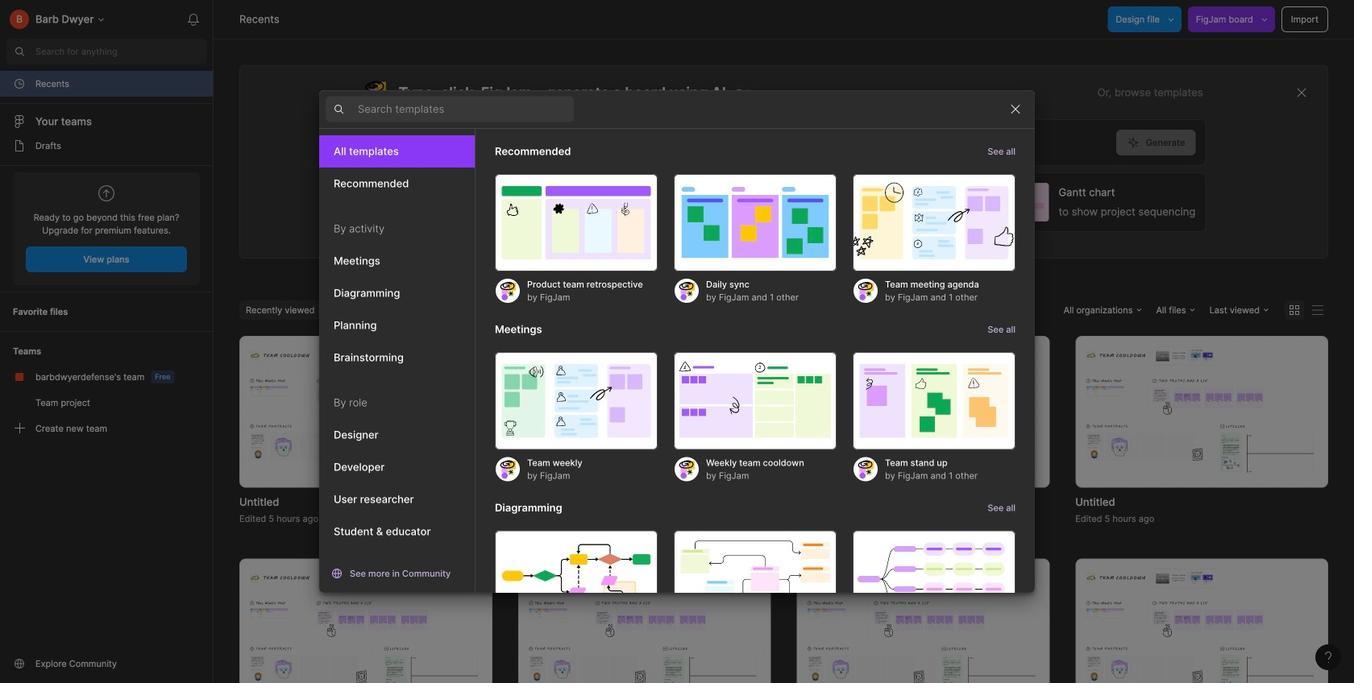 Task type: describe. For each thing, give the bounding box(es) containing it.
uml diagram image
[[674, 531, 837, 629]]

community 16 image
[[13, 658, 26, 671]]

search 32 image
[[6, 39, 32, 64]]

Search templates text field
[[358, 100, 574, 119]]

weekly team cooldown image
[[674, 352, 837, 450]]

daily sync image
[[674, 174, 837, 272]]

page 16 image
[[13, 139, 26, 152]]

team stand up image
[[853, 352, 1016, 450]]

recent 16 image
[[13, 77, 26, 90]]

diagram basics image
[[495, 531, 658, 629]]

team meeting agenda image
[[853, 174, 1016, 272]]



Task type: locate. For each thing, give the bounding box(es) containing it.
product team retrospective image
[[495, 174, 658, 272]]

dialog
[[319, 90, 1035, 661]]

file thumbnail image
[[248, 347, 484, 478], [526, 347, 763, 478], [805, 347, 1042, 478], [1084, 347, 1321, 478], [248, 569, 484, 684], [526, 569, 763, 684], [805, 569, 1042, 684], [1084, 569, 1321, 684]]

mindmap image
[[853, 531, 1016, 629]]

Search for anything text field
[[35, 45, 206, 58]]

Ex: A weekly team meeting, starting with an ice breaker field
[[362, 120, 1116, 165]]

team weekly image
[[495, 352, 658, 450]]

bell 32 image
[[181, 6, 206, 32]]



Task type: vqa. For each thing, say whether or not it's contained in the screenshot.
Team Agreement Template image
no



